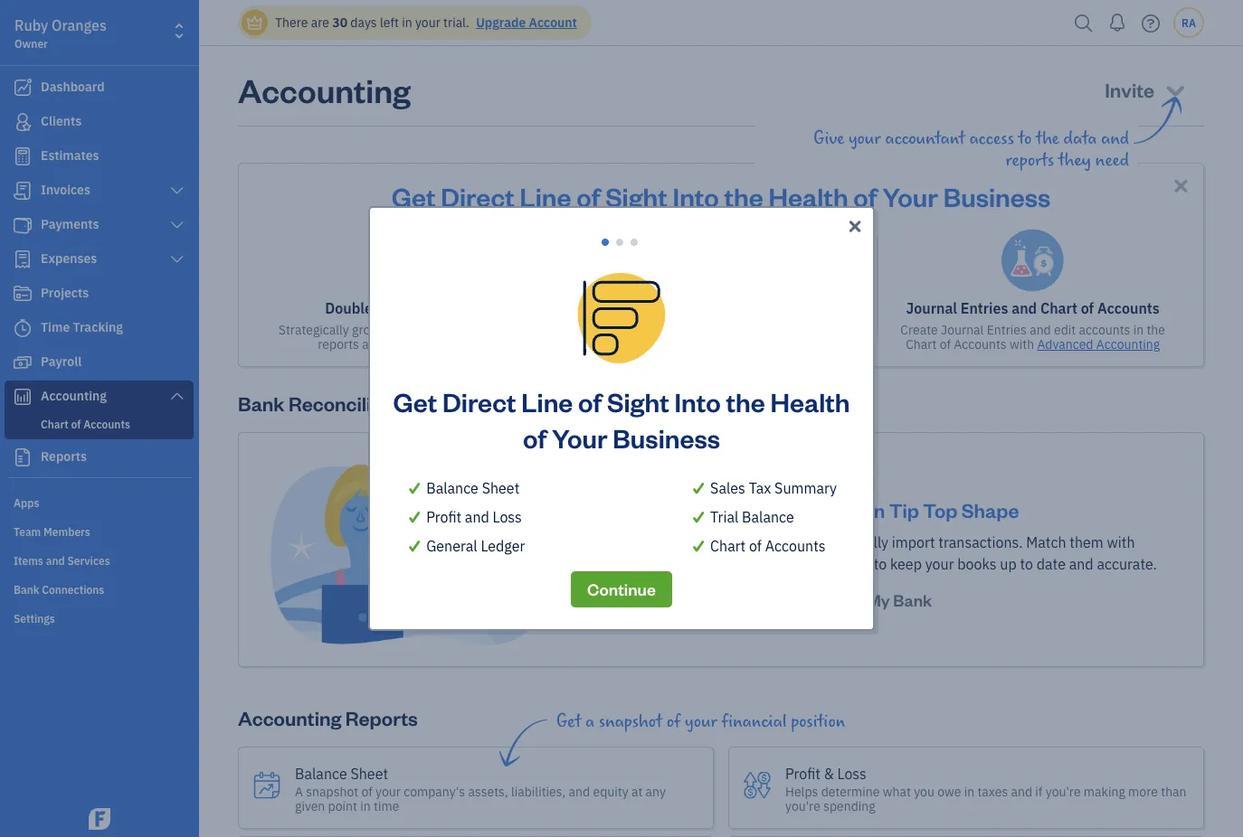 Task type: describe. For each thing, give the bounding box(es) containing it.
journal inside create journal entries and edit accounts in the chart of accounts with
[[941, 322, 984, 338]]

of inside create journal entries and edit accounts in the chart of accounts with
[[940, 336, 951, 353]]

check image for trial balance
[[690, 507, 707, 528]]

and inside create journal entries and edit accounts in the chart of accounts with
[[1030, 322, 1051, 338]]

double-entry accounting image
[[378, 229, 441, 292]]

create journal entries and edit accounts in the chart of accounts with
[[901, 322, 1165, 353]]

bank inside 'connect your bank account to automatically import transactions. match them with income and expenses tracked in freshbooks to keep your books up to date and accurate.'
[[693, 533, 725, 552]]

bank reconciliation match bank transactions to keep your books squeaky clean.
[[596, 299, 846, 353]]

balance for balance sheet
[[426, 479, 479, 498]]

entry
[[379, 299, 415, 318]]

project image
[[12, 285, 33, 303]]

create
[[901, 322, 938, 338]]

tracked
[[726, 555, 775, 574]]

accounting right advanced
[[1096, 336, 1160, 353]]

snapshot inside balance sheet a snapshot of your company's assets, liabilities, and equity at any given point in time
[[306, 784, 358, 800]]

bank connections image
[[14, 582, 194, 596]]

expense image
[[12, 251, 33, 269]]

ledger
[[481, 537, 525, 556]]

business inside dialog
[[613, 421, 720, 455]]

your inside bank reconciliation match bank transactions to keep your books squeaky clean.
[[784, 322, 809, 338]]

&
[[824, 765, 834, 784]]

account
[[529, 14, 577, 31]]

import
[[892, 533, 935, 552]]

go to help image
[[1136, 10, 1165, 37]]

estimate image
[[12, 147, 33, 166]]

0 vertical spatial close image
[[1171, 176, 1192, 196]]

balance sheet a snapshot of your company's assets, liabilities, and equity at any given point in time
[[295, 765, 666, 815]]

expenses
[[661, 555, 723, 574]]

your inside get direct line of sight into the health of your business
[[552, 421, 608, 455]]

chevron large down image for invoice "image"
[[169, 184, 185, 198]]

point
[[328, 798, 357, 815]]

with inside create journal entries and edit accounts in the chart of accounts with
[[1010, 336, 1034, 353]]

tip
[[889, 497, 919, 523]]

bank inside button
[[893, 590, 932, 611]]

0 vertical spatial get
[[391, 179, 436, 213]]

accounts inside create journal entries and edit accounts in the chart of accounts with
[[954, 336, 1007, 353]]

taxes
[[977, 784, 1008, 800]]

insights.
[[386, 336, 434, 353]]

items and services image
[[14, 553, 194, 567]]

sales tax summary
[[710, 479, 837, 498]]

with inside 'connect your bank account to automatically import transactions. match them with income and expenses tracked in freshbooks to keep your books up to date and accurate.'
[[1107, 533, 1135, 552]]

and up create journal entries and edit accounts in the chart of accounts with
[[1012, 299, 1037, 318]]

double-entry accounting strategically grow your business with valuable reports and insights.
[[278, 299, 540, 353]]

and inside get direct line of sight into the health of your business dialog
[[465, 508, 489, 527]]

sheet for balance sheet
[[482, 479, 520, 498]]

books inside 'connect your bank account to automatically import transactions. match them with income and expenses tracked in freshbooks to keep your books up to date and accurate.'
[[958, 555, 997, 574]]

0 vertical spatial into
[[673, 179, 719, 213]]

edit
[[1054, 322, 1076, 338]]

given
[[295, 798, 325, 815]]

profit and loss
[[426, 508, 522, 527]]

determine
[[821, 784, 880, 800]]

any
[[646, 784, 666, 800]]

chart of accounts
[[710, 537, 826, 556]]

days
[[350, 14, 377, 31]]

bank inside bank reconciliation match bank transactions to keep your books squeaky clean.
[[634, 322, 662, 338]]

chart image
[[12, 388, 33, 406]]

profit for profit & loss helps determine what you owe in taxes and if you're making more than you're spending
[[785, 765, 821, 784]]

to inside bank reconciliation match bank transactions to keep your books squeaky clean.
[[738, 322, 750, 338]]

upgrade
[[476, 14, 526, 31]]

trial.
[[443, 14, 469, 31]]

freshbooks
[[794, 555, 870, 574]]

time
[[374, 798, 399, 815]]

and inside double-entry accounting strategically grow your business with valuable reports and insights.
[[362, 336, 383, 353]]

to right account
[[784, 533, 797, 552]]

with inside double-entry accounting strategically grow your business with valuable reports and insights.
[[464, 322, 489, 338]]

what
[[883, 784, 911, 800]]

than
[[1161, 784, 1187, 800]]

0 vertical spatial accounts
[[1097, 299, 1160, 318]]

check image for chart of accounts
[[690, 536, 707, 557]]

0 vertical spatial health
[[769, 179, 848, 213]]

top
[[923, 497, 958, 523]]

0 vertical spatial direct
[[441, 179, 515, 213]]

reconciliation for bank reconciliation match bank transactions to keep your books squeaky clean.
[[692, 299, 788, 318]]

squeaky
[[645, 336, 693, 353]]

left
[[380, 14, 399, 31]]

your left financial
[[685, 712, 717, 732]]

date
[[1037, 555, 1066, 574]]

connect my bank
[[800, 590, 932, 611]]

sight inside dialog
[[607, 385, 669, 418]]

transactions.
[[939, 533, 1023, 552]]

equity
[[593, 784, 628, 800]]

1 horizontal spatial your
[[763, 497, 805, 523]]

business
[[411, 322, 461, 338]]

bank reconciliation
[[238, 390, 417, 416]]

you
[[914, 784, 935, 800]]

match inside bank reconciliation match bank transactions to keep your books squeaky clean.
[[596, 322, 631, 338]]

continue
[[587, 579, 656, 600]]

continue button
[[571, 572, 672, 608]]

transactions
[[665, 322, 735, 338]]

1 vertical spatial close image
[[846, 215, 864, 237]]

chevron large down image for expense icon
[[169, 252, 185, 267]]

ruby
[[14, 16, 48, 35]]

liabilities,
[[511, 784, 566, 800]]

there
[[275, 14, 308, 31]]

at
[[631, 784, 643, 800]]

assets,
[[468, 784, 508, 800]]

0 vertical spatial the
[[724, 179, 763, 213]]

line inside dialog
[[521, 385, 573, 418]]

0 vertical spatial entries
[[961, 299, 1008, 318]]

spending
[[823, 798, 876, 815]]

in inside create journal entries and edit accounts in the chart of accounts with
[[1133, 322, 1144, 338]]

reports
[[318, 336, 359, 353]]

connect my bank button
[[783, 583, 948, 619]]

valuable
[[492, 322, 540, 338]]

balance sheet
[[426, 479, 520, 498]]

keep
[[713, 497, 759, 523]]

bank for bank reconciliation match bank transactions to keep your books squeaky clean.
[[655, 299, 689, 318]]

accurate.
[[1097, 555, 1157, 574]]

accounting down are
[[238, 68, 411, 111]]

grow
[[352, 322, 380, 338]]

entries inside create journal entries and edit accounts in the chart of accounts with
[[987, 322, 1027, 338]]

a
[[295, 784, 303, 800]]

are
[[311, 14, 329, 31]]

income
[[582, 555, 630, 574]]

more
[[1128, 784, 1158, 800]]

0 vertical spatial get direct line of sight into the health of your business
[[391, 179, 1051, 213]]

sheet for balance sheet a snapshot of your company's assets, liabilities, and equity at any given point in time
[[351, 765, 388, 784]]

my
[[867, 590, 890, 611]]

get direct line of sight into the health of your business dialog
[[0, 185, 1243, 653]]

them
[[1070, 533, 1104, 552]]

your left trial.
[[415, 14, 440, 31]]

and inside profit & loss helps determine what you owe in taxes and if you're making more than you're spending
[[1011, 784, 1032, 800]]

books inside bank reconciliation match bank transactions to keep your books squeaky clean.
[[812, 322, 846, 338]]

in inside profit & loss helps determine what you owe in taxes and if you're making more than you're spending
[[964, 784, 975, 800]]



Task type: vqa. For each thing, say whether or not it's contained in the screenshot.
the bottommost Accounts
yes



Task type: locate. For each thing, give the bounding box(es) containing it.
1 horizontal spatial profit
[[785, 765, 821, 784]]

1 vertical spatial line
[[521, 385, 573, 418]]

check image left profit and loss on the bottom left of page
[[406, 507, 423, 528]]

advanced accounting
[[1037, 336, 1160, 353]]

0 vertical spatial match
[[596, 322, 631, 338]]

2 vertical spatial chart
[[710, 537, 746, 556]]

crown image
[[245, 13, 264, 32]]

double-
[[325, 299, 379, 318]]

apps image
[[14, 495, 194, 509]]

and right reports
[[362, 336, 383, 353]]

1 horizontal spatial business
[[943, 179, 1051, 213]]

bank down strategically
[[238, 390, 285, 416]]

2 vertical spatial accounts
[[765, 537, 826, 556]]

check image left general
[[406, 536, 423, 557]]

books left create
[[812, 322, 846, 338]]

1 horizontal spatial sheet
[[482, 479, 520, 498]]

match left squeaky
[[596, 322, 631, 338]]

loss inside get direct line of sight into the health of your business dialog
[[493, 508, 522, 527]]

2 horizontal spatial accounts
[[1097, 299, 1160, 318]]

in right "accounts"
[[1133, 322, 1144, 338]]

check image
[[406, 478, 423, 499], [406, 507, 423, 528], [690, 507, 707, 528], [406, 536, 423, 557], [690, 536, 707, 557]]

loss right &
[[837, 765, 867, 784]]

connect inside 'connect your bank account to automatically import transactions. match them with income and expenses tracked in freshbooks to keep your books up to date and accurate.'
[[604, 533, 658, 552]]

keep your books in tip top shape
[[713, 497, 1019, 523]]

2 horizontal spatial with
[[1107, 533, 1135, 552]]

1 horizontal spatial balance
[[426, 479, 479, 498]]

1 vertical spatial books
[[958, 555, 997, 574]]

1 chevron large down image from the top
[[169, 184, 185, 198]]

into inside get direct line of sight into the health of your business
[[674, 385, 721, 418]]

of inside balance sheet a snapshot of your company's assets, liabilities, and equity at any given point in time
[[361, 784, 373, 800]]

0 vertical spatial snapshot
[[599, 712, 662, 732]]

health inside get direct line of sight into the health of your business dialog
[[770, 385, 850, 418]]

0 horizontal spatial your
[[552, 421, 608, 455]]

3 chevron large down image from the top
[[169, 252, 185, 267]]

of
[[577, 179, 600, 213], [853, 179, 877, 213], [1081, 299, 1094, 318], [940, 336, 951, 353], [578, 385, 602, 418], [523, 421, 547, 455], [749, 537, 762, 556], [666, 712, 681, 732], [361, 784, 373, 800]]

2 horizontal spatial your
[[882, 179, 938, 213]]

profit inside profit & loss helps determine what you owe in taxes and if you're making more than you're spending
[[785, 765, 821, 784]]

check image left balance sheet
[[406, 478, 423, 499]]

check image left 'tracked' on the right bottom of the page
[[690, 536, 707, 557]]

invoice image
[[12, 182, 33, 200]]

to
[[738, 322, 750, 338], [784, 533, 797, 552], [874, 555, 887, 574], [1020, 555, 1033, 574]]

and left the if
[[1011, 784, 1032, 800]]

report image
[[12, 449, 33, 467]]

bank
[[634, 322, 662, 338], [693, 533, 725, 552]]

line
[[520, 179, 571, 213], [521, 385, 573, 418]]

journal right create
[[941, 322, 984, 338]]

account
[[729, 533, 781, 552]]

reconciliation down reports
[[289, 390, 417, 416]]

loss up ledger
[[493, 508, 522, 527]]

loss for and
[[493, 508, 522, 527]]

chevron large down image
[[169, 184, 185, 198], [169, 218, 185, 233], [169, 252, 185, 267], [169, 389, 185, 404]]

connect
[[604, 533, 658, 552], [800, 590, 864, 611]]

bank
[[655, 299, 689, 318], [238, 390, 285, 416], [893, 590, 932, 611]]

you're right the if
[[1046, 784, 1081, 800]]

you're left spending on the right of page
[[785, 798, 820, 815]]

reconciliation
[[692, 299, 788, 318], [289, 390, 417, 416]]

0 vertical spatial sight
[[605, 179, 668, 213]]

journal up create
[[906, 299, 957, 318]]

0 horizontal spatial business
[[613, 421, 720, 455]]

1 horizontal spatial connect
[[800, 590, 864, 611]]

1 vertical spatial keep
[[890, 555, 922, 574]]

in inside balance sheet a snapshot of your company's assets, liabilities, and equity at any given point in time
[[360, 798, 371, 815]]

snapshot right "a"
[[306, 784, 358, 800]]

company's
[[404, 784, 465, 800]]

accounting
[[238, 68, 411, 111], [418, 299, 493, 318], [1096, 336, 1160, 353], [238, 705, 342, 731]]

owe
[[938, 784, 961, 800]]

your inside double-entry accounting strategically grow your business with valuable reports and insights.
[[383, 322, 408, 338]]

client image
[[12, 113, 33, 131]]

match inside 'connect your bank account to automatically import transactions. match them with income and expenses tracked in freshbooks to keep your books up to date and accurate.'
[[1026, 533, 1066, 552]]

financial
[[721, 712, 787, 732]]

snapshot
[[599, 712, 662, 732], [306, 784, 358, 800]]

chart inside create journal entries and edit accounts in the chart of accounts with
[[906, 336, 937, 353]]

1 vertical spatial business
[[613, 421, 720, 455]]

balance
[[426, 479, 479, 498], [742, 508, 794, 527], [295, 765, 347, 784]]

a
[[585, 712, 595, 732]]

1 vertical spatial your
[[552, 421, 608, 455]]

1 vertical spatial direct
[[442, 385, 516, 418]]

get direct line of sight into the health of your business inside dialog
[[393, 385, 850, 455]]

loss for &
[[837, 765, 867, 784]]

making
[[1084, 784, 1125, 800]]

2 vertical spatial your
[[763, 497, 805, 523]]

1 horizontal spatial books
[[958, 555, 997, 574]]

ruby oranges owner
[[14, 16, 107, 51]]

bank up "expenses"
[[693, 533, 725, 552]]

snapshot right 'a'
[[599, 712, 662, 732]]

timer image
[[12, 319, 33, 337]]

0 vertical spatial your
[[882, 179, 938, 213]]

2 chevron large down image from the top
[[169, 218, 185, 233]]

business up journal entries and chart of accounts image
[[943, 179, 1051, 213]]

accounts inside get direct line of sight into the health of your business dialog
[[765, 537, 826, 556]]

1 vertical spatial loss
[[837, 765, 867, 784]]

with down journal entries and chart of accounts
[[1010, 336, 1034, 353]]

entries
[[961, 299, 1008, 318], [987, 322, 1027, 338]]

chevron large down image for the payment icon
[[169, 218, 185, 233]]

general
[[426, 537, 477, 556]]

entries down journal entries and chart of accounts
[[987, 322, 1027, 338]]

get
[[391, 179, 436, 213], [393, 385, 437, 418], [556, 712, 581, 732]]

keep down import
[[890, 555, 922, 574]]

clean.
[[696, 336, 730, 353]]

to right up
[[1020, 555, 1033, 574]]

accounting reports
[[238, 705, 418, 731]]

balance up given
[[295, 765, 347, 784]]

0 horizontal spatial with
[[464, 322, 489, 338]]

reconciliation inside bank reconciliation match bank transactions to keep your books squeaky clean.
[[692, 299, 788, 318]]

1 vertical spatial profit
[[785, 765, 821, 784]]

1 vertical spatial sheet
[[351, 765, 388, 784]]

30
[[332, 14, 347, 31]]

profit left &
[[785, 765, 821, 784]]

up
[[1000, 555, 1017, 574]]

bank up the transactions
[[655, 299, 689, 318]]

accounts
[[1079, 322, 1130, 338]]

bank left the transactions
[[634, 322, 662, 338]]

sales
[[710, 479, 745, 498]]

trial balance
[[710, 508, 794, 527]]

1 vertical spatial journal
[[941, 322, 984, 338]]

in left time in the left of the page
[[360, 798, 371, 815]]

into
[[673, 179, 719, 213], [674, 385, 721, 418]]

0 vertical spatial balance
[[426, 479, 479, 498]]

keep inside 'connect your bank account to automatically import transactions. match them with income and expenses tracked in freshbooks to keep your books up to date and accurate.'
[[890, 555, 922, 574]]

there are 30 days left in your trial. upgrade account
[[275, 14, 577, 31]]

balance inside balance sheet a snapshot of your company's assets, liabilities, and equity at any given point in time
[[295, 765, 347, 784]]

dashboard image
[[12, 79, 33, 97]]

chart
[[1040, 299, 1077, 318], [906, 336, 937, 353], [710, 537, 746, 556]]

get a snapshot of your financial position
[[556, 712, 845, 732]]

payment image
[[12, 216, 33, 234]]

0 horizontal spatial books
[[812, 322, 846, 338]]

1 vertical spatial match
[[1026, 533, 1066, 552]]

0 horizontal spatial balance
[[295, 765, 347, 784]]

0 vertical spatial sheet
[[482, 479, 520, 498]]

check image for general ledger
[[406, 536, 423, 557]]

2 vertical spatial bank
[[893, 590, 932, 611]]

0 horizontal spatial bank
[[238, 390, 285, 416]]

0 vertical spatial bank
[[634, 322, 662, 338]]

0 vertical spatial loss
[[493, 508, 522, 527]]

and left equity on the bottom of the page
[[569, 784, 590, 800]]

in left tip in the bottom right of the page
[[869, 497, 885, 523]]

sheet
[[482, 479, 520, 498], [351, 765, 388, 784]]

your
[[882, 179, 938, 213], [552, 421, 608, 455], [763, 497, 805, 523]]

books
[[812, 322, 846, 338], [958, 555, 997, 574]]

strategically
[[278, 322, 349, 338]]

chart inside get direct line of sight into the health of your business dialog
[[710, 537, 746, 556]]

with
[[464, 322, 489, 338], [1010, 336, 1034, 353], [1107, 533, 1135, 552]]

in
[[402, 14, 412, 31], [1133, 322, 1144, 338], [869, 497, 885, 523], [779, 555, 790, 574], [964, 784, 975, 800], [360, 798, 371, 815]]

check image for balance sheet
[[406, 478, 423, 499]]

1 horizontal spatial chart
[[906, 336, 937, 353]]

1 vertical spatial sight
[[607, 385, 669, 418]]

upgrade account link
[[472, 14, 577, 31]]

0 vertical spatial reconciliation
[[692, 299, 788, 318]]

connect up "income"
[[604, 533, 658, 552]]

profit inside get direct line of sight into the health of your business dialog
[[426, 508, 461, 527]]

1 horizontal spatial you're
[[1046, 784, 1081, 800]]

0 vertical spatial journal
[[906, 299, 957, 318]]

connect down freshbooks
[[800, 590, 864, 611]]

with up the accurate.
[[1107, 533, 1135, 552]]

1 horizontal spatial bank
[[655, 299, 689, 318]]

1 horizontal spatial close image
[[1171, 176, 1192, 196]]

your left company's
[[376, 784, 401, 800]]

in inside 'connect your bank account to automatically import transactions. match them with income and expenses tracked in freshbooks to keep your books up to date and accurate.'
[[779, 555, 790, 574]]

1 vertical spatial reconciliation
[[289, 390, 417, 416]]

get left 'a'
[[556, 712, 581, 732]]

check image for profit and loss
[[406, 507, 423, 528]]

in right left
[[402, 14, 412, 31]]

reconciliation up clean.
[[692, 299, 788, 318]]

money image
[[12, 354, 33, 372]]

0 horizontal spatial bank
[[634, 322, 662, 338]]

1 horizontal spatial keep
[[890, 555, 922, 574]]

direct inside dialog
[[442, 385, 516, 418]]

get up double-entry accounting image
[[391, 179, 436, 213]]

close image
[[1171, 176, 1192, 196], [846, 215, 864, 237]]

1 vertical spatial health
[[770, 385, 850, 418]]

if
[[1035, 784, 1043, 800]]

2 horizontal spatial chart
[[1040, 299, 1077, 318]]

0 horizontal spatial loss
[[493, 508, 522, 527]]

1 vertical spatial bank
[[238, 390, 285, 416]]

0 vertical spatial line
[[520, 179, 571, 213]]

sight
[[605, 179, 668, 213], [607, 385, 669, 418]]

your
[[415, 14, 440, 31], [383, 322, 408, 338], [784, 322, 809, 338], [661, 533, 690, 552], [925, 555, 954, 574], [685, 712, 717, 732], [376, 784, 401, 800]]

1 vertical spatial entries
[[987, 322, 1027, 338]]

bank inside bank reconciliation match bank transactions to keep your books squeaky clean.
[[655, 299, 689, 318]]

check image left trial on the bottom
[[690, 507, 707, 528]]

1 horizontal spatial bank
[[693, 533, 725, 552]]

connect for my
[[800, 590, 864, 611]]

accounting inside double-entry accounting strategically grow your business with valuable reports and insights.
[[418, 299, 493, 318]]

trial
[[710, 508, 739, 527]]

your right clean.
[[784, 322, 809, 338]]

match up date
[[1026, 533, 1066, 552]]

accounting up "business"
[[418, 299, 493, 318]]

0 vertical spatial profit
[[426, 508, 461, 527]]

and up continue
[[633, 555, 657, 574]]

and down them
[[1069, 555, 1094, 574]]

to right clean.
[[738, 322, 750, 338]]

business
[[943, 179, 1051, 213], [613, 421, 720, 455]]

you're
[[1046, 784, 1081, 800], [785, 798, 820, 815]]

journal
[[906, 299, 957, 318], [941, 322, 984, 338]]

chevron large down image for chart icon
[[169, 389, 185, 404]]

business up check icon on the right of page
[[613, 421, 720, 455]]

balance up profit and loss on the bottom left of page
[[426, 479, 479, 498]]

0 vertical spatial connect
[[604, 533, 658, 552]]

profit & loss helps determine what you owe in taxes and if you're making more than you're spending
[[785, 765, 1187, 815]]

0 horizontal spatial you're
[[785, 798, 820, 815]]

connect for your
[[604, 533, 658, 552]]

advanced
[[1037, 336, 1093, 353]]

main element
[[0, 0, 244, 838]]

1 horizontal spatial snapshot
[[599, 712, 662, 732]]

the inside create journal entries and edit accounts in the chart of accounts with
[[1147, 322, 1165, 338]]

owner
[[14, 36, 48, 51]]

entries up create journal entries and edit accounts in the chart of accounts with
[[961, 299, 1008, 318]]

profit up general
[[426, 508, 461, 527]]

with left valuable
[[464, 322, 489, 338]]

0 horizontal spatial accounts
[[765, 537, 826, 556]]

0 horizontal spatial connect
[[604, 533, 658, 552]]

in right 'tracked' on the right bottom of the page
[[779, 555, 790, 574]]

0 horizontal spatial keep
[[753, 322, 781, 338]]

connect your bank account to begin matching your bank transactions image
[[268, 462, 557, 647]]

0 vertical spatial chart
[[1040, 299, 1077, 318]]

your down import
[[925, 555, 954, 574]]

your down entry
[[383, 322, 408, 338]]

profit for profit and loss
[[426, 508, 461, 527]]

2 vertical spatial get
[[556, 712, 581, 732]]

shape
[[962, 497, 1019, 523]]

summary
[[775, 479, 837, 498]]

1 horizontal spatial with
[[1010, 336, 1034, 353]]

0 horizontal spatial sheet
[[351, 765, 388, 784]]

connect inside button
[[800, 590, 864, 611]]

automatically
[[800, 533, 889, 552]]

1 vertical spatial get direct line of sight into the health of your business
[[393, 385, 850, 455]]

journal entries and chart of accounts
[[906, 299, 1160, 318]]

keep right clean.
[[753, 322, 781, 338]]

2 horizontal spatial bank
[[893, 590, 932, 611]]

oranges
[[52, 16, 107, 35]]

the inside dialog
[[726, 385, 765, 418]]

1 horizontal spatial accounts
[[954, 336, 1007, 353]]

books down transactions.
[[958, 555, 997, 574]]

2 horizontal spatial balance
[[742, 508, 794, 527]]

reconciliation for bank reconciliation
[[289, 390, 417, 416]]

1 horizontal spatial reconciliation
[[692, 299, 788, 318]]

sheet up profit and loss on the bottom left of page
[[482, 479, 520, 498]]

balance up account
[[742, 508, 794, 527]]

reports
[[345, 705, 418, 731]]

your inside balance sheet a snapshot of your company's assets, liabilities, and equity at any given point in time
[[376, 784, 401, 800]]

connect your bank account to automatically import transactions. match them with income and expenses tracked in freshbooks to keep your books up to date and accurate.
[[582, 533, 1157, 574]]

1 horizontal spatial loss
[[837, 765, 867, 784]]

keep inside bank reconciliation match bank transactions to keep your books squeaky clean.
[[753, 322, 781, 338]]

search image
[[1069, 10, 1098, 37]]

and up general ledger
[[465, 508, 489, 527]]

2 vertical spatial balance
[[295, 765, 347, 784]]

loss inside profit & loss helps determine what you owe in taxes and if you're making more than you're spending
[[837, 765, 867, 784]]

1 vertical spatial accounts
[[954, 336, 1007, 353]]

0 vertical spatial business
[[943, 179, 1051, 213]]

1 horizontal spatial match
[[1026, 533, 1066, 552]]

position
[[791, 712, 845, 732]]

match
[[596, 322, 631, 338], [1026, 533, 1066, 552]]

and inside balance sheet a snapshot of your company's assets, liabilities, and equity at any given point in time
[[569, 784, 590, 800]]

freshbooks image
[[85, 809, 114, 831]]

keep
[[753, 322, 781, 338], [890, 555, 922, 574]]

1 vertical spatial bank
[[693, 533, 725, 552]]

and down journal entries and chart of accounts
[[1030, 322, 1051, 338]]

get inside dialog
[[393, 385, 437, 418]]

helps
[[785, 784, 818, 800]]

settings image
[[14, 611, 194, 625]]

in right owe
[[964, 784, 975, 800]]

2 vertical spatial the
[[726, 385, 765, 418]]

0 horizontal spatial profit
[[426, 508, 461, 527]]

sheet inside balance sheet a snapshot of your company's assets, liabilities, and equity at any given point in time
[[351, 765, 388, 784]]

1 vertical spatial connect
[[800, 590, 864, 611]]

general ledger
[[426, 537, 525, 556]]

check image
[[690, 478, 707, 499]]

0 horizontal spatial reconciliation
[[289, 390, 417, 416]]

journal entries and chart of accounts image
[[1001, 229, 1065, 292]]

4 chevron large down image from the top
[[169, 389, 185, 404]]

balance for balance sheet a snapshot of your company's assets, liabilities, and equity at any given point in time
[[295, 765, 347, 784]]

bank right my
[[893, 590, 932, 611]]

the
[[724, 179, 763, 213], [1147, 322, 1165, 338], [726, 385, 765, 418]]

sheet inside get direct line of sight into the health of your business dialog
[[482, 479, 520, 498]]

1 vertical spatial balance
[[742, 508, 794, 527]]

0 vertical spatial books
[[812, 322, 846, 338]]

to up my
[[874, 555, 887, 574]]

team members image
[[14, 524, 194, 538]]

get down insights.
[[393, 385, 437, 418]]

and
[[1012, 299, 1037, 318], [1030, 322, 1051, 338], [362, 336, 383, 353], [465, 508, 489, 527], [633, 555, 657, 574], [1069, 555, 1094, 574], [569, 784, 590, 800], [1011, 784, 1032, 800]]

0 horizontal spatial snapshot
[[306, 784, 358, 800]]

1 vertical spatial chart
[[906, 336, 937, 353]]

0 horizontal spatial match
[[596, 322, 631, 338]]

bank for bank reconciliation
[[238, 390, 285, 416]]

0 vertical spatial keep
[[753, 322, 781, 338]]

sheet up time in the left of the page
[[351, 765, 388, 784]]

tax
[[749, 479, 771, 498]]

0 horizontal spatial chart
[[710, 537, 746, 556]]

accounting up "a"
[[238, 705, 342, 731]]

your up "expenses"
[[661, 533, 690, 552]]

1 vertical spatial the
[[1147, 322, 1165, 338]]

books
[[809, 497, 865, 523]]

1 vertical spatial snapshot
[[306, 784, 358, 800]]



